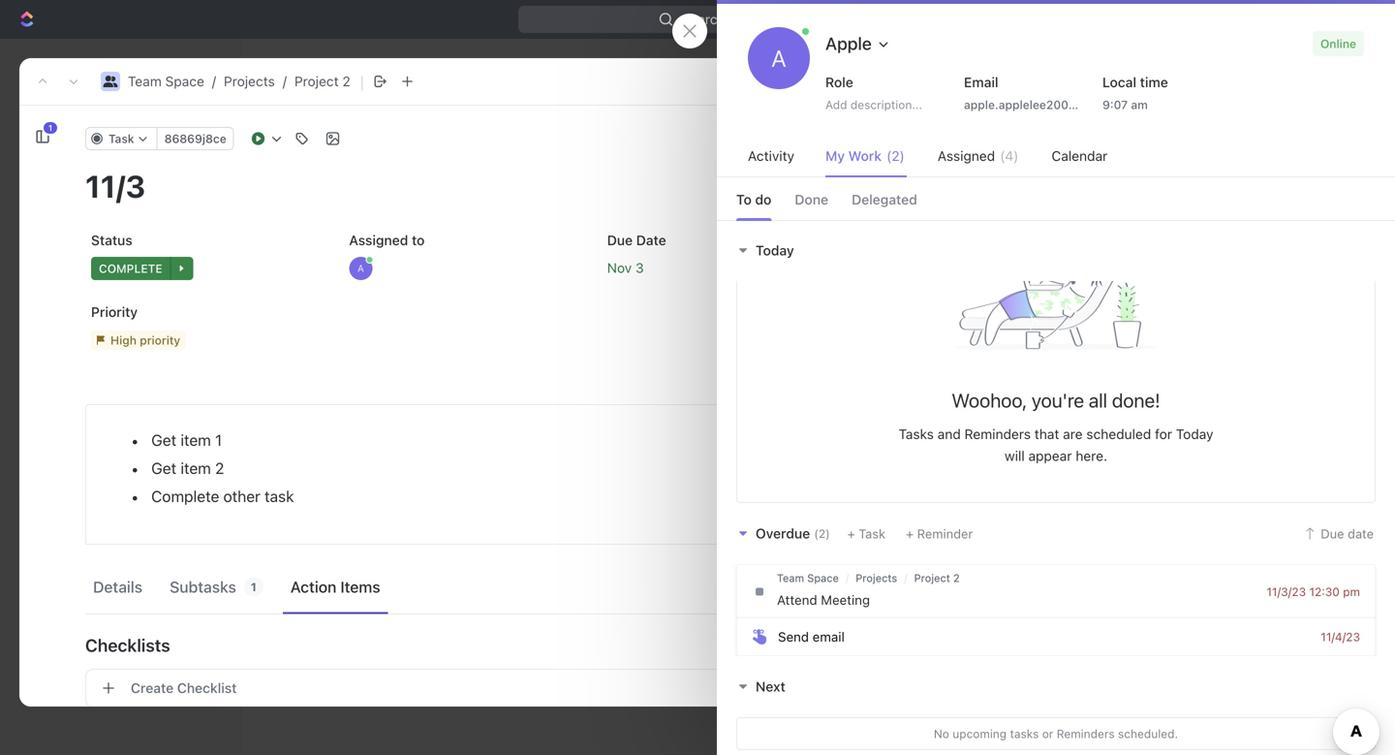 Task type: describe. For each thing, give the bounding box(es) containing it.
0 horizontal spatial project 2 link
[[295, 73, 351, 89]]

email
[[813, 629, 845, 644]]

do for to do
[[1121, 212, 1137, 226]]

notifications link
[[39, 221, 203, 254]]

11/3/23 12:30 pm
[[1267, 585, 1361, 599]]

save
[[1215, 704, 1254, 725]]

1 horizontal spatial projects link
[[856, 572, 898, 584]]

0 vertical spatial sms
[[720, 434, 749, 450]]

work
[[849, 148, 882, 164]]

online
[[1321, 37, 1357, 50]]

0 horizontal spatial activity
[[748, 148, 795, 164]]

using
[[769, 434, 803, 450]]

0 vertical spatial app
[[1067, 503, 1095, 521]]

sms inside text message (sms) receive a one-time passcode via sms each time you log in. business
[[675, 523, 700, 537]]

subtasks
[[170, 578, 236, 596]]

create checklist
[[131, 680, 237, 696]]

to left 8
[[1140, 212, 1151, 226]]

your color theme
[[428, 672, 583, 697]]

search... button
[[519, 6, 877, 33]]

0 vertical spatial your
[[464, 434, 491, 450]]

8
[[1219, 212, 1227, 226]]

details button
[[85, 569, 150, 605]]

theme
[[525, 672, 583, 697]]

0 vertical spatial calendar
[[1052, 148, 1108, 164]]

do for to do
[[756, 191, 772, 207]]

1 horizontal spatial an
[[1092, 434, 1107, 450]]

status
[[91, 232, 133, 248]]

team for |
[[128, 73, 162, 89]]

business
[[495, 541, 545, 553]]

available on business plans or higher element
[[491, 540, 549, 554]]

am inside local time 9:07 am
[[1132, 98, 1149, 111]]

1 inside button
[[48, 124, 52, 132]]

all inside to do tab panel
[[1090, 389, 1108, 412]]

and inside find all of your apps and integrations in our new app center!
[[154, 589, 174, 602]]

my for my settings
[[281, 82, 309, 106]]

cloud
[[39, 305, 75, 321]]

today inside tasks and reminders that are scheduled for today will appear here.
[[1177, 426, 1214, 442]]

find
[[40, 589, 63, 602]]

action items
[[291, 578, 381, 596]]

in
[[108, 606, 118, 620]]

woohoo,
[[952, 389, 1028, 412]]

each for (sms)
[[703, 523, 730, 537]]

changed
[[974, 212, 1021, 226]]

due for due date
[[607, 232, 633, 248]]

high
[[111, 333, 137, 347]]

to do button
[[737, 179, 772, 220]]

today button
[[737, 242, 799, 258]]

2 for attend
[[954, 572, 960, 584]]

passcode inside text message (sms) receive a one-time passcode via sms each time you log in. business
[[600, 523, 653, 537]]

local
[[1103, 74, 1137, 90]]

1 vertical spatial (totp)
[[1099, 503, 1150, 521]]

created
[[1025, 75, 1069, 88]]

nov for nov 3
[[607, 260, 632, 276]]

space for |
[[165, 73, 204, 89]]

from inside the task sidebar content section
[[1061, 212, 1087, 226]]

notifications
[[39, 229, 118, 245]]

authentication
[[533, 397, 664, 422]]

no
[[934, 727, 950, 741]]

log
[[39, 418, 62, 434]]

in. for (sms)
[[803, 523, 816, 537]]

next
[[756, 679, 786, 694]]

center!
[[40, 624, 80, 637]]

overdue (2)
[[756, 525, 830, 541]]

assigned for assigned to
[[349, 232, 408, 248]]

at
[[1230, 212, 1241, 226]]

in. for app
[[1038, 538, 1051, 552]]

0 vertical spatial (2)
[[887, 148, 905, 164]]

/ up meeting at bottom
[[846, 572, 849, 584]]

1 horizontal spatial one-
[[886, 434, 915, 450]]

(4)
[[1001, 148, 1019, 164]]

due date button
[[1297, 522, 1382, 546]]

Enter Username text field
[[428, 151, 1357, 197]]

tab list containing to do
[[717, 177, 1396, 220]]

factor
[[475, 397, 529, 422]]

1 vertical spatial project 2 link
[[915, 572, 960, 584]]

team space / projects / project 2 |
[[128, 72, 364, 91]]

+ reminder
[[906, 526, 974, 541]]

Enter New Password field
[[428, 314, 1357, 360]]

to do tab panel
[[717, 108, 1396, 750]]

1 horizontal spatial team space link
[[777, 572, 839, 584]]

projects for attend
[[856, 572, 898, 584]]

1 vertical spatial from
[[1059, 434, 1088, 450]]

task inside task dropdown button
[[109, 132, 134, 145]]

overdue
[[756, 525, 811, 541]]

2 horizontal spatial a
[[772, 45, 787, 72]]

you
[[950, 212, 970, 226]]

app.
[[1198, 434, 1225, 450]]

/ up 86869j8ce
[[212, 73, 216, 89]]

my work (2)
[[826, 148, 905, 164]]

details
[[93, 578, 143, 596]]

apple.applelee2001@gmail.com
[[965, 98, 1143, 111]]

project for |
[[295, 73, 339, 89]]

keep
[[428, 434, 460, 450]]

0 horizontal spatial a
[[299, 145, 331, 202]]

center
[[133, 660, 176, 676]]

next button
[[737, 679, 791, 694]]

priority
[[91, 304, 138, 320]]

share
[[1141, 73, 1178, 89]]

log out
[[39, 418, 86, 434]]

0 vertical spatial or
[[753, 434, 765, 450]]

assigned for assigned (4)
[[938, 148, 996, 164]]

apple
[[826, 33, 872, 54]]

via inside text message (sms) receive a one-time passcode via sms each time you log in. business
[[656, 523, 672, 537]]

and inside tasks and reminders that are scheduled for today will appear here.
[[938, 426, 961, 442]]

calendar link
[[39, 335, 203, 368]]

reminders inside tasks and reminders that are scheduled for today will appear here.
[[965, 426, 1032, 442]]

or inside to do tab panel
[[1043, 727, 1054, 741]]

use
[[967, 526, 989, 540]]

will
[[1005, 448, 1025, 464]]

complete
[[99, 262, 163, 275]]

2 inside get item 1 get item 2 complete other task
[[215, 459, 224, 477]]

done
[[795, 191, 829, 207]]

+ task
[[848, 526, 886, 541]]

passcode inside use an app to receive a temporary one-time passcode each time you log in.
[[1212, 526, 1265, 540]]

out
[[66, 418, 86, 434]]

app inside button
[[103, 660, 129, 676]]

done button
[[795, 179, 829, 220]]

activity inside the task sidebar content section
[[935, 125, 1002, 148]]

nov 8 at 8:59 am
[[1194, 212, 1289, 226]]

1 horizontal spatial reminders
[[1057, 727, 1115, 741]]

+ for + task
[[848, 526, 856, 541]]

back link
[[39, 78, 115, 103]]

checklists button
[[85, 622, 844, 669]]

to up a dropdown button
[[412, 232, 425, 248]]

0 vertical spatial team space link
[[128, 73, 204, 89]]

log for (sms)
[[783, 523, 800, 537]]

add
[[826, 98, 848, 111]]

due for due date
[[1322, 526, 1345, 541]]

action items button
[[283, 569, 388, 605]]

back
[[64, 82, 101, 98]]

0 vertical spatial 3
[[1114, 75, 1121, 88]]

upcoming
[[953, 727, 1007, 741]]

a inside dropdown button
[[358, 263, 364, 274]]

create checklist button
[[85, 669, 844, 708]]

log for app
[[1018, 538, 1035, 552]]

action
[[291, 578, 337, 596]]

find all of your apps and integrations in our new app center!
[[40, 589, 190, 637]]

1 inside get item 1 get item 2 complete other task
[[215, 431, 222, 449]]

0 vertical spatial nov
[[1089, 75, 1111, 88]]

1 horizontal spatial a
[[807, 434, 814, 450]]

11/4/23
[[1322, 630, 1361, 644]]

2 for |
[[343, 73, 351, 89]]

0 vertical spatial (totp)
[[1010, 434, 1055, 450]]

attend
[[777, 592, 818, 608]]



Task type: locate. For each thing, give the bounding box(es) containing it.
1 horizontal spatial do
[[1121, 212, 1137, 226]]

projects link
[[224, 73, 275, 89], [856, 572, 898, 584]]

space up meeting at bottom
[[808, 572, 839, 584]]

woohoo, you're all done!
[[952, 389, 1161, 412]]

2 vertical spatial 1
[[251, 580, 257, 594]]

attend meeting link
[[773, 583, 1260, 616]]

+
[[848, 526, 856, 541], [906, 526, 914, 541]]

nov inside nov 3 dropdown button
[[607, 260, 632, 276]]

0 horizontal spatial team
[[128, 73, 162, 89]]

+ right overdue (2)
[[848, 526, 856, 541]]

via right 2fa
[[699, 434, 717, 450]]

0 horizontal spatial nov
[[607, 260, 632, 276]]

log up "attend"
[[783, 523, 800, 537]]

1 item from the top
[[181, 431, 211, 449]]

3 up 9:07
[[1114, 75, 1121, 88]]

cloud storage link
[[39, 297, 203, 330]]

role add description...
[[826, 74, 923, 111]]

all inside find all of your apps and integrations in our new app center!
[[66, 589, 79, 602]]

1 right the subtasks
[[251, 580, 257, 594]]

temporary inside use an app to receive a temporary one-time passcode each time you log in.
[[1099, 526, 1156, 540]]

or left using
[[753, 434, 765, 450]]

reminders right tasks
[[1057, 727, 1115, 741]]

an
[[1092, 434, 1107, 450], [992, 526, 1005, 540]]

your up in
[[96, 589, 121, 602]]

passcode down app.
[[1212, 526, 1265, 540]]

1 get from the top
[[151, 431, 177, 449]]

delegated button
[[852, 179, 918, 220]]

to right "go"
[[87, 660, 100, 676]]

2 horizontal spatial one-
[[1159, 526, 1185, 540]]

account
[[495, 434, 546, 450]]

0 horizontal spatial sms
[[675, 523, 700, 537]]

to inside use an app to receive a temporary one-time passcode each time you log in.
[[1032, 526, 1043, 540]]

you right use
[[995, 538, 1014, 552]]

receive
[[1047, 526, 1086, 540]]

team inside team space / projects / project 2 attend meeting
[[777, 572, 805, 584]]

1 vertical spatial a
[[299, 145, 331, 202]]

2 horizontal spatial nov
[[1194, 212, 1216, 226]]

0 vertical spatial do
[[756, 191, 772, 207]]

temporary right receive at bottom right
[[1099, 526, 1156, 540]]

1 vertical spatial in.
[[1038, 538, 1051, 552]]

my left work at the top of page
[[826, 148, 845, 164]]

all
[[1090, 389, 1108, 412], [66, 589, 79, 602]]

2 vertical spatial nov
[[607, 260, 632, 276]]

apple button
[[818, 27, 899, 60], [818, 27, 899, 60]]

you up "attend"
[[760, 523, 780, 537]]

1 horizontal spatial project
[[915, 572, 951, 584]]

activity down email
[[935, 125, 1002, 148]]

0 horizontal spatial task
[[109, 132, 134, 145]]

each left overdue
[[703, 523, 730, 537]]

due left date
[[1322, 526, 1345, 541]]

due up nov 3
[[607, 232, 633, 248]]

+ for + reminder
[[906, 526, 914, 541]]

assigned to
[[349, 232, 425, 248]]

9:07
[[1103, 98, 1129, 111]]

8:59
[[1244, 212, 1270, 226]]

calendar down apple.applelee2001@gmail.com
[[1052, 148, 1108, 164]]

time inside local time 9:07 am
[[1141, 74, 1169, 90]]

team for attend
[[777, 572, 805, 584]]

task down "user group" image
[[109, 132, 134, 145]]

activity up to do
[[748, 148, 795, 164]]

app inside find all of your apps and integrations in our new app center!
[[168, 606, 190, 620]]

and up new
[[154, 589, 174, 602]]

in. inside text message (sms) receive a one-time passcode via sms each time you log in. business
[[803, 523, 816, 537]]

an inside use an app to receive a temporary one-time passcode each time you log in.
[[992, 526, 1005, 540]]

/ left settings
[[283, 73, 287, 89]]

0 horizontal spatial assigned
[[349, 232, 408, 248]]

passcode down woohoo, in the right of the page
[[946, 434, 1007, 450]]

2 down the reminder
[[954, 572, 960, 584]]

0 horizontal spatial each
[[703, 523, 730, 537]]

12:30
[[1310, 585, 1341, 599]]

nov inside the task sidebar content section
[[1194, 212, 1216, 226]]

passcode down (sms)
[[600, 523, 653, 537]]

today right for
[[1177, 426, 1214, 442]]

nov 3
[[607, 260, 644, 276]]

(2) right overdue
[[815, 527, 830, 540]]

nov 3 button
[[602, 251, 844, 286]]

2 vertical spatial a
[[358, 263, 364, 274]]

0 horizontal spatial temporary
[[818, 434, 882, 450]]

assigned up a dropdown button
[[349, 232, 408, 248]]

1 down back link
[[48, 124, 52, 132]]

task sidebar navigation tab list
[[1326, 117, 1369, 262]]

2 + from the left
[[906, 526, 914, 541]]

pm
[[1344, 585, 1361, 599]]

app right new
[[168, 606, 190, 620]]

a down the message
[[538, 523, 544, 537]]

(2fa)
[[669, 397, 720, 422]]

cloud storage
[[39, 305, 128, 321]]

text message (sms) receive a one-time passcode via sms each time you log in. business
[[491, 499, 816, 553]]

app
[[1009, 526, 1029, 540]]

projects inside team space / projects / project 2 attend meeting
[[856, 572, 898, 584]]

item
[[181, 431, 211, 449], [181, 459, 211, 477]]

projects link up meeting at bottom
[[856, 572, 898, 584]]

space up 86869j8ce
[[165, 73, 204, 89]]

your right keep
[[464, 434, 491, 450]]

0 vertical spatial today
[[756, 242, 795, 258]]

in. left + task
[[803, 523, 816, 537]]

1 horizontal spatial today
[[1177, 426, 1214, 442]]

1 horizontal spatial task
[[859, 526, 886, 541]]

reminders up will
[[965, 426, 1032, 442]]

storage
[[79, 305, 128, 321]]

a right using
[[807, 434, 814, 450]]

1 horizontal spatial in.
[[1038, 538, 1051, 552]]

0 horizontal spatial log
[[783, 523, 800, 537]]

projects link up 86869j8ce
[[224, 73, 275, 89]]

1 horizontal spatial +
[[906, 526, 914, 541]]

1 vertical spatial project
[[915, 572, 951, 584]]

to right status
[[1105, 212, 1118, 226]]

project 2 link down + reminder
[[915, 572, 960, 584]]

in.
[[803, 523, 816, 537], [1038, 538, 1051, 552]]

1 vertical spatial do
[[1121, 212, 1137, 226]]

due date
[[1322, 526, 1375, 541]]

an left app
[[992, 526, 1005, 540]]

Edit task name text field
[[85, 168, 844, 205]]

1 vertical spatial 2
[[215, 459, 224, 477]]

assigned
[[938, 148, 996, 164], [349, 232, 408, 248]]

to inside button
[[87, 660, 100, 676]]

3 inside dropdown button
[[636, 260, 644, 276]]

0 vertical spatial am
[[1132, 98, 1149, 111]]

space inside team space / projects / project 2 attend meeting
[[808, 572, 839, 584]]

go to app center
[[65, 660, 176, 676]]

do right to
[[756, 191, 772, 207]]

to
[[1105, 212, 1118, 226], [1140, 212, 1151, 226], [412, 232, 425, 248], [1032, 526, 1043, 540], [87, 660, 100, 676]]

description...
[[851, 98, 923, 111]]

authenticator
[[1110, 434, 1194, 450]]

all left done!
[[1090, 389, 1108, 412]]

1 horizontal spatial and
[[938, 426, 961, 442]]

team up "attend"
[[777, 572, 805, 584]]

user group image
[[103, 76, 118, 87]]

to right app
[[1032, 526, 1043, 540]]

Enter Email text field
[[428, 233, 1357, 278]]

search...
[[682, 11, 737, 27]]

0 horizontal spatial (2)
[[815, 527, 830, 540]]

to
[[737, 191, 752, 207]]

0 vertical spatial reminders
[[965, 426, 1032, 442]]

0 vertical spatial temporary
[[818, 434, 882, 450]]

a down my settings
[[299, 145, 331, 202]]

my for my work (2)
[[826, 148, 845, 164]]

space inside team space / projects / project 2 |
[[165, 73, 204, 89]]

a left apple
[[772, 45, 787, 72]]

and right tasks
[[938, 426, 961, 442]]

task
[[265, 487, 294, 506]]

or right tasks
[[1043, 727, 1054, 741]]

a
[[807, 434, 814, 450], [538, 523, 544, 537], [1090, 526, 1096, 540]]

task up team space / projects / project 2 attend meeting
[[859, 526, 886, 541]]

space for attend
[[808, 572, 839, 584]]

projects up 86869j8ce
[[224, 73, 275, 89]]

0 vertical spatial an
[[1092, 434, 1107, 450]]

3 down due date
[[636, 260, 644, 276]]

each inside use an app to receive a temporary one-time passcode each time you log in.
[[1268, 526, 1294, 540]]

nov right on
[[1089, 75, 1111, 88]]

1 vertical spatial team space link
[[777, 572, 839, 584]]

1 horizontal spatial calendar
[[1052, 148, 1108, 164]]

1 horizontal spatial you
[[995, 538, 1014, 552]]

projects up meeting at bottom
[[856, 572, 898, 584]]

1 vertical spatial (2)
[[815, 527, 830, 540]]

2 vertical spatial app
[[103, 660, 129, 676]]

checklists
[[85, 635, 170, 656]]

reminder
[[918, 526, 974, 541]]

all left of
[[66, 589, 79, 602]]

space
[[165, 73, 204, 89], [808, 572, 839, 584]]

send
[[778, 629, 810, 644]]

app up receive at bottom right
[[1067, 503, 1095, 521]]

0 horizontal spatial in.
[[803, 523, 816, 537]]

1 vertical spatial my
[[826, 148, 845, 164]]

1 horizontal spatial passcode
[[946, 434, 1007, 450]]

receive
[[491, 523, 534, 537]]

sms down 2fa
[[675, 523, 700, 537]]

by
[[595, 434, 610, 450]]

0 vertical spatial due
[[607, 232, 633, 248]]

0 vertical spatial in.
[[803, 523, 816, 537]]

0 horizontal spatial my
[[281, 82, 309, 106]]

1 horizontal spatial assigned
[[938, 148, 996, 164]]

1 horizontal spatial all
[[1090, 389, 1108, 412]]

app down checklists
[[103, 660, 129, 676]]

in. inside use an app to receive a temporary one-time passcode each time you log in.
[[1038, 538, 1051, 552]]

0 vertical spatial project
[[295, 73, 339, 89]]

0 vertical spatial projects link
[[224, 73, 275, 89]]

1 horizontal spatial via
[[699, 434, 717, 450]]

0 horizontal spatial projects link
[[224, 73, 275, 89]]

project inside team space / projects / project 2 |
[[295, 73, 339, 89]]

0 vertical spatial assigned
[[938, 148, 996, 164]]

you inside use an app to receive a temporary one-time passcode each time you log in.
[[995, 538, 1014, 552]]

1 vertical spatial your
[[96, 589, 121, 602]]

1 up the complete
[[215, 431, 222, 449]]

task sidebar content section
[[910, 106, 1317, 707]]

a down assigned to
[[358, 263, 364, 274]]

you for (sms)
[[760, 523, 780, 537]]

2 left '|'
[[343, 73, 351, 89]]

log inside use an app to receive a temporary one-time passcode each time you log in.
[[1018, 538, 1035, 552]]

1 vertical spatial due
[[1322, 526, 1345, 541]]

my left settings
[[281, 82, 309, 106]]

2 item from the top
[[181, 459, 211, 477]]

calendar down cloud
[[39, 343, 95, 359]]

go to app center button
[[40, 651, 202, 685]]

high priority button
[[85, 323, 328, 358]]

am inside the task sidebar content section
[[1273, 212, 1289, 226]]

in. right app
[[1038, 538, 1051, 552]]

/ down + reminder
[[905, 572, 908, 584]]

your inside find all of your apps and integrations in our new app center!
[[96, 589, 121, 602]]

2fa
[[671, 434, 695, 450]]

0 horizontal spatial via
[[656, 523, 672, 537]]

team right "user group" image
[[128, 73, 162, 89]]

project left '|'
[[295, 73, 339, 89]]

project for attend
[[915, 572, 951, 584]]

authenticator
[[967, 503, 1063, 521]]

do right status
[[1121, 212, 1137, 226]]

log down authenticator
[[1018, 538, 1035, 552]]

via down 2fa
[[656, 523, 672, 537]]

priority
[[140, 333, 180, 347]]

email apple.applelee2001@gmail.com
[[965, 74, 1143, 111]]

projects for |
[[224, 73, 275, 89]]

nov left 8
[[1194, 212, 1216, 226]]

am right 8:59
[[1273, 212, 1289, 226]]

0 horizontal spatial calendar
[[39, 343, 95, 359]]

get item 1 get item 2 complete other task
[[151, 431, 294, 506]]

our
[[121, 606, 139, 620]]

new
[[143, 606, 165, 620]]

+ left the reminder
[[906, 526, 914, 541]]

2 inside team space / projects / project 2 attend meeting
[[954, 572, 960, 584]]

a right receive at bottom right
[[1090, 526, 1096, 540]]

other
[[223, 487, 261, 506]]

0 horizontal spatial all
[[66, 589, 79, 602]]

team inside team space / projects / project 2 |
[[128, 73, 162, 89]]

0 vertical spatial a
[[772, 45, 787, 72]]

role
[[826, 74, 854, 90]]

create
[[131, 680, 174, 696]]

activity
[[935, 125, 1002, 148], [748, 148, 795, 164]]

you inside text message (sms) receive a one-time passcode via sms each time you log in. business
[[760, 523, 780, 537]]

team space link up "attend"
[[777, 572, 839, 584]]

0 horizontal spatial you
[[760, 523, 780, 537]]

done!
[[1113, 389, 1161, 412]]

nov for nov 8 at 8:59 am
[[1194, 212, 1216, 226]]

0 vertical spatial team
[[128, 73, 162, 89]]

1 horizontal spatial activity
[[935, 125, 1002, 148]]

1 horizontal spatial each
[[1268, 526, 1294, 540]]

do inside the task sidebar content section
[[1121, 212, 1137, 226]]

due date
[[607, 232, 667, 248]]

1 vertical spatial item
[[181, 459, 211, 477]]

am right 9:07
[[1132, 98, 1149, 111]]

1 horizontal spatial 1
[[215, 431, 222, 449]]

1 horizontal spatial (totp)
[[1099, 503, 1150, 521]]

each inside text message (sms) receive a one-time passcode via sms each time you log in. business
[[703, 523, 730, 537]]

0 horizontal spatial team space link
[[128, 73, 204, 89]]

reminders
[[965, 426, 1032, 442], [1057, 727, 1115, 741]]

projects inside team space / projects / project 2 |
[[224, 73, 275, 89]]

0 horizontal spatial and
[[154, 589, 174, 602]]

1 vertical spatial log
[[1018, 538, 1035, 552]]

you for app
[[995, 538, 1014, 552]]

0 vertical spatial 1
[[48, 124, 52, 132]]

1 + from the left
[[848, 526, 856, 541]]

each for app
[[1268, 526, 1294, 540]]

project down + reminder
[[915, 572, 951, 584]]

nov down due date
[[607, 260, 632, 276]]

you're
[[1032, 389, 1085, 412]]

assigned (4)
[[938, 148, 1019, 164]]

tab list
[[717, 177, 1396, 220]]

today down to do button
[[756, 242, 795, 258]]

1 horizontal spatial a
[[358, 263, 364, 274]]

workspaces
[[39, 192, 115, 208]]

1 horizontal spatial am
[[1273, 212, 1289, 226]]

2 horizontal spatial passcode
[[1212, 526, 1265, 540]]

my settings
[[281, 82, 390, 106]]

2 inside team space / projects / project 2 |
[[343, 73, 351, 89]]

0 vertical spatial projects
[[224, 73, 275, 89]]

or
[[753, 434, 765, 450], [1043, 727, 1054, 741]]

delegated
[[852, 191, 918, 207]]

1 vertical spatial task
[[859, 526, 886, 541]]

temporary right using
[[818, 434, 882, 450]]

1 horizontal spatial project 2 link
[[915, 572, 960, 584]]

one- inside use an app to receive a temporary one-time passcode each time you log in.
[[1159, 526, 1185, 540]]

0 vertical spatial task
[[109, 132, 134, 145]]

2 get from the top
[[151, 459, 177, 477]]

calendar
[[1052, 148, 1108, 164], [39, 343, 95, 359]]

project 2 link left '|'
[[295, 73, 351, 89]]

task inside to do tab panel
[[859, 526, 886, 541]]

0 horizontal spatial do
[[756, 191, 772, 207]]

0 horizontal spatial due
[[607, 232, 633, 248]]

1 vertical spatial calendar
[[39, 343, 95, 359]]

app
[[1067, 503, 1095, 521], [168, 606, 190, 620], [103, 660, 129, 676]]

tasks
[[1011, 727, 1040, 741]]

1 vertical spatial space
[[808, 572, 839, 584]]

2 horizontal spatial 1
[[251, 580, 257, 594]]

log inside text message (sms) receive a one-time passcode via sms each time you log in. business
[[783, 523, 800, 537]]

each left due date dropdown button
[[1268, 526, 1294, 540]]

0 horizontal spatial 2
[[215, 459, 224, 477]]

3
[[1114, 75, 1121, 88], [636, 260, 644, 276]]

enabling
[[614, 434, 667, 450]]

1 vertical spatial temporary
[[1099, 526, 1156, 540]]

1 horizontal spatial my
[[826, 148, 845, 164]]

project inside team space / projects / project 2 attend meeting
[[915, 572, 951, 584]]

a inside use an app to receive a temporary one-time passcode each time you log in.
[[1090, 526, 1096, 540]]

(2) right work at the top of page
[[887, 148, 905, 164]]

86869j8ce
[[164, 132, 227, 145]]

2 horizontal spatial 2
[[954, 572, 960, 584]]

an right the are
[[1092, 434, 1107, 450]]

date
[[637, 232, 667, 248]]

due
[[607, 232, 633, 248], [1322, 526, 1345, 541]]

2 up other
[[215, 459, 224, 477]]

0 horizontal spatial reminders
[[965, 426, 1032, 442]]

1 horizontal spatial nov
[[1089, 75, 1111, 88]]

0 horizontal spatial space
[[165, 73, 204, 89]]

color
[[474, 672, 520, 697]]

sms left using
[[720, 434, 749, 450]]

assigned left (4)
[[938, 148, 996, 164]]

of
[[82, 589, 93, 602]]

(2) inside overdue (2)
[[815, 527, 830, 540]]

scheduled.
[[1119, 727, 1179, 741]]

0 vertical spatial all
[[1090, 389, 1108, 412]]

a inside text message (sms) receive a one-time passcode via sms each time you log in. business
[[538, 523, 544, 537]]

team space link right "user group" image
[[128, 73, 204, 89]]

due inside due date dropdown button
[[1322, 526, 1345, 541]]

do inside button
[[756, 191, 772, 207]]

one- inside text message (sms) receive a one-time passcode via sms each time you log in. business
[[547, 523, 573, 537]]



Task type: vqa. For each thing, say whether or not it's contained in the screenshot.
⌘K
no



